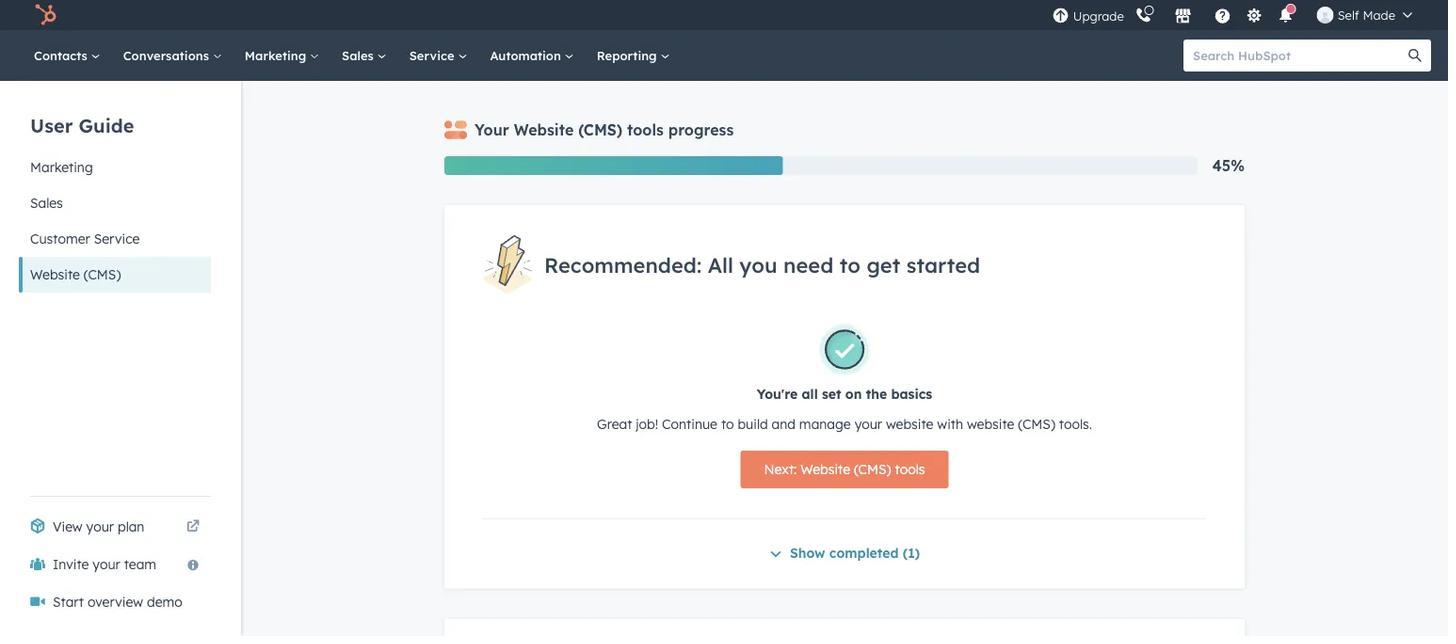 Task type: vqa. For each thing, say whether or not it's contained in the screenshot.
Reporting link
yes



Task type: describe. For each thing, give the bounding box(es) containing it.
progress
[[669, 121, 734, 139]]

45%
[[1213, 156, 1245, 175]]

automation
[[490, 48, 565, 63]]

website for your
[[514, 121, 574, 139]]

user guide views element
[[19, 81, 211, 293]]

recommended:
[[544, 252, 702, 278]]

start
[[53, 594, 84, 611]]

next: website (cms) tools button
[[741, 451, 949, 489]]

conversations link
[[112, 30, 233, 81]]

great job! continue to build and manage your website with website (cms) tools.
[[597, 416, 1093, 433]]

completed
[[830, 545, 899, 562]]

your for team
[[93, 557, 120, 573]]

service inside button
[[94, 231, 140, 247]]

calling icon image
[[1136, 7, 1153, 24]]

website (cms)
[[30, 267, 121, 283]]

made
[[1363, 7, 1396, 23]]

help image
[[1215, 8, 1232, 25]]

(cms) down great job! continue to build and manage your website with website (cms) tools.
[[854, 461, 892, 478]]

view
[[53, 519, 83, 535]]

self made
[[1338, 7, 1396, 23]]

customer
[[30, 231, 90, 247]]

website inside button
[[30, 267, 80, 283]]

with
[[938, 416, 964, 433]]

all
[[802, 386, 818, 403]]

customer service
[[30, 231, 140, 247]]

self
[[1338, 7, 1360, 23]]

website for next:
[[801, 461, 851, 478]]

notifications image
[[1278, 8, 1295, 25]]

search button
[[1400, 40, 1432, 72]]

get
[[867, 252, 901, 278]]

show completed (1)
[[790, 545, 920, 562]]

(cms) left tools.
[[1018, 416, 1056, 433]]

demo
[[147, 594, 182, 611]]

your website (cms) tools progress progress bar
[[445, 156, 783, 175]]

settings link
[[1243, 5, 1267, 25]]

sales link
[[331, 30, 398, 81]]

great
[[597, 416, 632, 433]]

0 vertical spatial service
[[409, 48, 458, 63]]

1 website from the left
[[886, 416, 934, 433]]

marketplaces image
[[1175, 8, 1192, 25]]

you're
[[757, 386, 798, 403]]

reporting
[[597, 48, 661, 63]]

search image
[[1409, 49, 1422, 62]]

your website (cms) tools progress
[[475, 121, 734, 139]]

plan
[[118, 519, 144, 535]]

guide
[[79, 114, 134, 137]]

started
[[907, 252, 981, 278]]

(1)
[[903, 545, 920, 562]]

conversations
[[123, 48, 213, 63]]

marketing button
[[19, 150, 211, 186]]

upgrade
[[1074, 8, 1124, 24]]

(cms) up your website (cms) tools progress progress bar
[[579, 121, 623, 139]]

hubspot image
[[34, 4, 57, 26]]

manage
[[800, 416, 851, 433]]



Task type: locate. For each thing, give the bounding box(es) containing it.
invite your team
[[53, 557, 156, 573]]

1 horizontal spatial service
[[409, 48, 458, 63]]

your down the
[[855, 416, 883, 433]]

settings image
[[1246, 8, 1263, 25]]

overview
[[88, 594, 143, 611]]

contacts link
[[23, 30, 112, 81]]

start overview demo link
[[19, 584, 211, 622]]

sales right marketing link in the top left of the page
[[342, 48, 377, 63]]

sales up the customer
[[30, 195, 63, 211]]

0 horizontal spatial website
[[886, 416, 934, 433]]

1 horizontal spatial marketing
[[245, 48, 310, 63]]

your left plan
[[86, 519, 114, 535]]

website right with
[[967, 416, 1015, 433]]

to left build
[[721, 416, 734, 433]]

job!
[[636, 416, 659, 433]]

1 horizontal spatial to
[[840, 252, 861, 278]]

0 vertical spatial to
[[840, 252, 861, 278]]

on
[[846, 386, 862, 403]]

show completed (1) button
[[769, 542, 920, 567]]

1 vertical spatial tools
[[895, 461, 925, 478]]

0 horizontal spatial tools
[[627, 121, 664, 139]]

automation link
[[479, 30, 586, 81]]

website inside next: website (cms) tools button
[[801, 461, 851, 478]]

(cms) inside user guide views element
[[84, 267, 121, 283]]

marketing inside button
[[30, 159, 93, 176]]

help button
[[1207, 0, 1239, 30]]

1 vertical spatial marketing
[[30, 159, 93, 176]]

1 link opens in a new window image from the top
[[187, 516, 200, 539]]

tools down basics
[[895, 461, 925, 478]]

tools for your website (cms) tools progress
[[627, 121, 664, 139]]

1 vertical spatial service
[[94, 231, 140, 247]]

self made button
[[1306, 0, 1424, 30]]

2 link opens in a new window image from the top
[[187, 521, 200, 534]]

marketplaces button
[[1164, 0, 1204, 30]]

website down the customer
[[30, 267, 80, 283]]

contacts
[[34, 48, 91, 63]]

tools up your website (cms) tools progress progress bar
[[627, 121, 664, 139]]

and
[[772, 416, 796, 433]]

website (cms) button
[[19, 257, 211, 293]]

marketing left sales link
[[245, 48, 310, 63]]

tools inside next: website (cms) tools button
[[895, 461, 925, 478]]

1 horizontal spatial tools
[[895, 461, 925, 478]]

basics
[[891, 386, 933, 403]]

tools
[[627, 121, 664, 139], [895, 461, 925, 478]]

recommended: all you need to get started
[[544, 252, 981, 278]]

service down sales 'button'
[[94, 231, 140, 247]]

website right your
[[514, 121, 574, 139]]

(cms) down customer service button
[[84, 267, 121, 283]]

2 horizontal spatial website
[[801, 461, 851, 478]]

2 website from the left
[[967, 416, 1015, 433]]

ruby anderson image
[[1317, 7, 1334, 24]]

customer service button
[[19, 221, 211, 257]]

your
[[855, 416, 883, 433], [86, 519, 114, 535], [93, 557, 120, 573]]

marketing
[[245, 48, 310, 63], [30, 159, 93, 176]]

upgrade image
[[1053, 8, 1070, 25]]

invite your team button
[[19, 546, 211, 584]]

your left team
[[93, 557, 120, 573]]

menu
[[1051, 0, 1426, 30]]

tools.
[[1059, 416, 1093, 433]]

2 vertical spatial website
[[801, 461, 851, 478]]

0 vertical spatial tools
[[627, 121, 664, 139]]

the
[[866, 386, 887, 403]]

menu containing self made
[[1051, 0, 1426, 30]]

set
[[822, 386, 842, 403]]

0 horizontal spatial sales
[[30, 195, 63, 211]]

to
[[840, 252, 861, 278], [721, 416, 734, 433]]

website right next:
[[801, 461, 851, 478]]

marketing down user
[[30, 159, 93, 176]]

notifications button
[[1270, 0, 1302, 30]]

0 vertical spatial marketing
[[245, 48, 310, 63]]

you're all set on the basics
[[757, 386, 933, 403]]

hubspot link
[[23, 4, 71, 26]]

invite
[[53, 557, 89, 573]]

1 vertical spatial your
[[86, 519, 114, 535]]

tools for next: website (cms) tools
[[895, 461, 925, 478]]

you
[[740, 252, 778, 278]]

Search HubSpot search field
[[1184, 40, 1415, 72]]

sales inside 'button'
[[30, 195, 63, 211]]

team
[[124, 557, 156, 573]]

0 horizontal spatial to
[[721, 416, 734, 433]]

view your plan
[[53, 519, 144, 535]]

website down basics
[[886, 416, 934, 433]]

link opens in a new window image
[[187, 516, 200, 539], [187, 521, 200, 534]]

service
[[409, 48, 458, 63], [94, 231, 140, 247]]

1 vertical spatial to
[[721, 416, 734, 433]]

service link
[[398, 30, 479, 81]]

your inside button
[[93, 557, 120, 573]]

website
[[514, 121, 574, 139], [30, 267, 80, 283], [801, 461, 851, 478]]

all
[[708, 252, 734, 278]]

sales button
[[19, 186, 211, 221]]

your
[[475, 121, 509, 139]]

0 vertical spatial sales
[[342, 48, 377, 63]]

0 horizontal spatial website
[[30, 267, 80, 283]]

next: website (cms) tools
[[764, 461, 925, 478]]

need
[[784, 252, 834, 278]]

0 horizontal spatial marketing
[[30, 159, 93, 176]]

1 vertical spatial sales
[[30, 195, 63, 211]]

view your plan link
[[19, 509, 211, 546]]

your for plan
[[86, 519, 114, 535]]

sales
[[342, 48, 377, 63], [30, 195, 63, 211]]

continue
[[662, 416, 718, 433]]

build
[[738, 416, 768, 433]]

service right sales link
[[409, 48, 458, 63]]

1 horizontal spatial sales
[[342, 48, 377, 63]]

1 horizontal spatial website
[[514, 121, 574, 139]]

show
[[790, 545, 826, 562]]

start overview demo
[[53, 594, 182, 611]]

(cms)
[[579, 121, 623, 139], [84, 267, 121, 283], [1018, 416, 1056, 433], [854, 461, 892, 478]]

calling icon button
[[1128, 3, 1160, 28]]

0 horizontal spatial service
[[94, 231, 140, 247]]

marketing link
[[233, 30, 331, 81]]

to left 'get'
[[840, 252, 861, 278]]

0 vertical spatial website
[[514, 121, 574, 139]]

user
[[30, 114, 73, 137]]

reporting link
[[586, 30, 681, 81]]

2 vertical spatial your
[[93, 557, 120, 573]]

website
[[886, 416, 934, 433], [967, 416, 1015, 433]]

next:
[[764, 461, 797, 478]]

1 vertical spatial website
[[30, 267, 80, 283]]

user guide
[[30, 114, 134, 137]]

1 horizontal spatial website
[[967, 416, 1015, 433]]

0 vertical spatial your
[[855, 416, 883, 433]]



